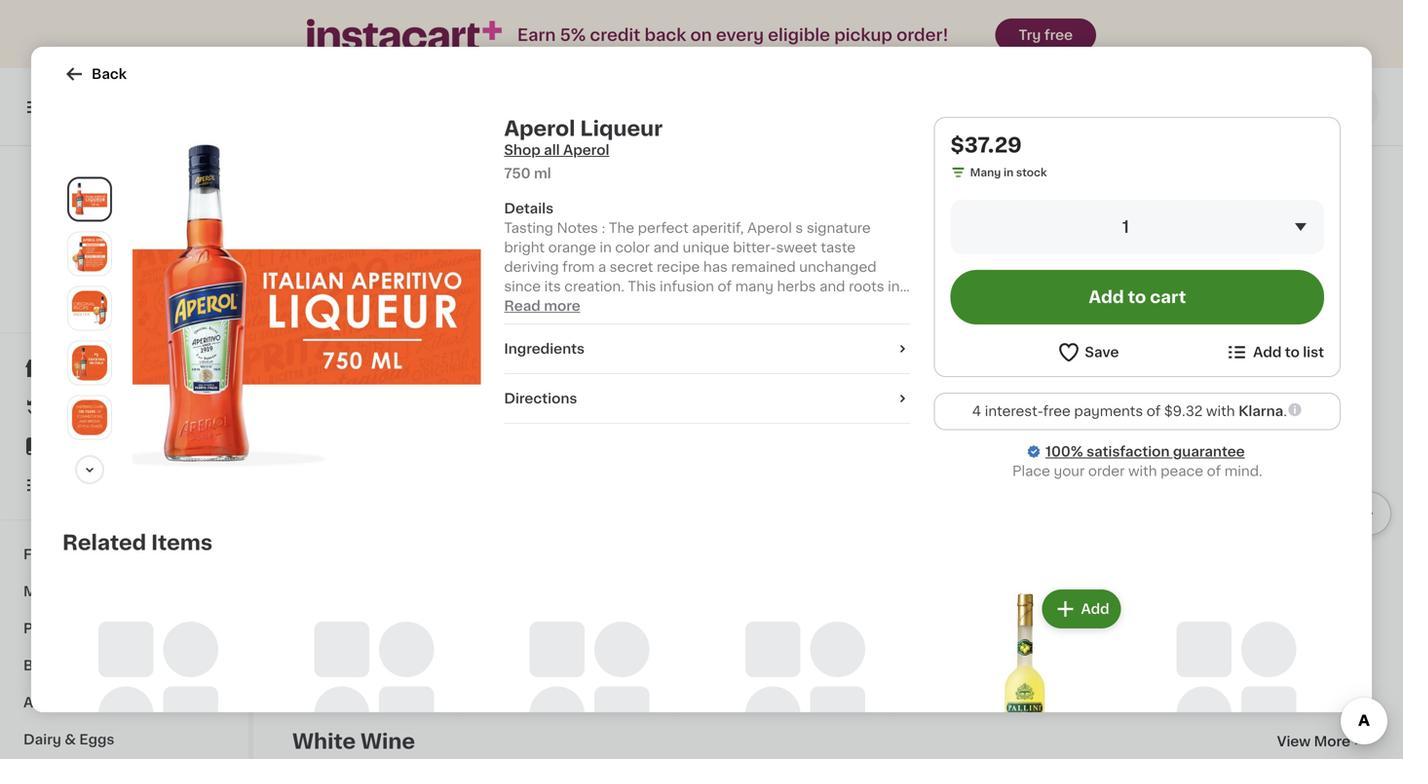Task type: describe. For each thing, give the bounding box(es) containing it.
liqueur
[[580, 118, 663, 139]]

meat
[[23, 585, 59, 598]]

stock for 750 ml
[[575, 632, 606, 643]]

peroni italian import beer
[[945, 165, 1118, 179]]

directions
[[504, 392, 577, 405]]

sponsored badge image for italian
[[1162, 199, 1221, 210]]

2 seedlip spirits, non- alcoholic, citrus, grove 42 700 ml from the left
[[1162, 594, 1343, 643]]

save button
[[1057, 340, 1119, 364]]

eataly link
[[81, 170, 167, 279]]

peroni inside the birra peroni non alcoholic zero nastro azzurro lager 330 ml
[[545, 165, 589, 179]]

italian
[[992, 165, 1033, 179]]

dairy
[[23, 733, 61, 746]]

dairy & eggs link
[[12, 721, 237, 758]]

seafood
[[78, 585, 136, 598]]

4 interest-free payments of $9.32 with klarna .
[[972, 404, 1287, 418]]

spirits
[[292, 303, 363, 323]]

cart
[[1150, 289, 1186, 306]]

330
[[510, 203, 532, 214]]

again
[[98, 401, 137, 414]]

save
[[1085, 345, 1119, 359]]

2 non- from the left
[[1268, 594, 1302, 607]]

back button
[[62, 62, 127, 86]]

mind.
[[1225, 464, 1263, 478]]

campari aperitivo
[[945, 594, 1068, 607]]

import
[[1037, 165, 1083, 179]]

alcohol
[[23, 696, 77, 709]]

$ 13 09
[[514, 139, 561, 160]]

meat & seafood
[[23, 585, 136, 598]]

aperol
[[563, 143, 609, 157]]

items
[[151, 533, 213, 553]]

prices
[[158, 285, 192, 296]]

2 grove from the left
[[1281, 613, 1322, 627]]

1 vertical spatial satisfaction
[[1087, 445, 1170, 459]]

2 alcoholic, from the left
[[1162, 613, 1229, 627]]

4
[[972, 404, 982, 418]]

item carousel region containing 13
[[292, 0, 1392, 270]]

order!
[[897, 27, 949, 43]]

shop link
[[12, 349, 237, 388]]

0 horizontal spatial shop
[[55, 362, 91, 375]]

your
[[1054, 464, 1085, 478]]

& for meat
[[63, 585, 74, 598]]

add to cart
[[1089, 289, 1186, 306]]

enlarge spirits aperol liqueur hero (opens in a new tab) image
[[72, 182, 107, 217]]

more for white wine
[[1314, 735, 1351, 748]]

1 horizontal spatial guarantee
[[1173, 445, 1245, 459]]

100% inside 100% satisfaction guarantee link
[[1046, 445, 1083, 459]]

peroni inside "product" group
[[945, 165, 989, 179]]

1 grove from the left
[[846, 613, 887, 627]]

stock for $37.29
[[1016, 167, 1047, 178]]

add to list button
[[1225, 340, 1324, 364]]

view more link for spirits
[[1277, 303, 1364, 323]]

white wine link
[[292, 730, 415, 753]]

1 citrus, from the left
[[798, 613, 843, 627]]

ml inside aperol liqueur shop all aperol 750 ml
[[534, 167, 551, 180]]

place
[[1013, 464, 1050, 478]]

$13.09 element
[[1162, 137, 1364, 162]]

aperol liqueur shop all aperol 750 ml
[[504, 118, 663, 180]]

all
[[544, 143, 560, 157]]

enlarge spirits aperol liqueur angle_left (opens in a new tab) image
[[72, 236, 107, 272]]

many inside 750 ml many in stock
[[312, 632, 343, 643]]

wine
[[361, 731, 415, 752]]

1 spirits, from the left
[[782, 594, 829, 607]]

add to list
[[1253, 345, 1324, 359]]

in-
[[112, 285, 127, 296]]

many in stock for $37.29
[[970, 167, 1047, 178]]

100% satisfaction guarantee button
[[30, 298, 218, 318]]

back
[[92, 67, 127, 81]]

many for 750 ml
[[529, 632, 560, 643]]

related items
[[62, 533, 213, 553]]

order
[[1088, 464, 1125, 478]]

non
[[592, 165, 620, 179]]

birra peroni non alcoholic zero nastro azzurro lager 330 ml
[[510, 165, 687, 214]]

nastro
[[544, 184, 590, 198]]

list
[[1303, 345, 1324, 359]]

earn 5% credit back on every eligible pickup order!
[[517, 27, 949, 43]]

view more for spirits
[[1277, 306, 1351, 320]]

try
[[1019, 28, 1041, 42]]

750 for 750 ml many in stock
[[292, 613, 313, 623]]

earn
[[517, 27, 556, 43]]

2 700 from the left
[[1162, 632, 1184, 643]]

$ for 13
[[514, 140, 521, 151]]

11
[[956, 139, 974, 160]]

1 horizontal spatial with
[[1206, 404, 1235, 418]]

directions button
[[504, 389, 911, 408]]

it
[[86, 401, 95, 414]]

many for $37.29
[[970, 167, 1001, 178]]

1
[[1122, 219, 1129, 235]]

produce link
[[12, 610, 237, 647]]

in for 750 ml
[[563, 632, 573, 643]]

klarna
[[1239, 404, 1284, 418]]

0 vertical spatial free
[[1045, 28, 1073, 42]]

in for $37.29
[[1004, 167, 1014, 178]]

peace
[[1161, 464, 1204, 478]]

aperol
[[504, 118, 575, 139]]

eataly logo image
[[81, 170, 167, 255]]

white
[[292, 731, 356, 752]]

750 ml
[[510, 613, 547, 623]]

$37.29
[[951, 135, 1022, 155]]

credit
[[590, 27, 641, 43]]

100% satisfaction guarantee link
[[1046, 442, 1245, 461]]

1 vertical spatial free
[[1043, 404, 1071, 418]]

lists link
[[12, 466, 237, 505]]

buy it again
[[55, 401, 137, 414]]

1 seedlip from the left
[[727, 594, 779, 607]]

$9.32
[[1164, 404, 1203, 418]]

stock inside 750 ml many in stock
[[358, 632, 389, 643]]

eggs
[[79, 733, 114, 746]]

read more
[[504, 299, 581, 313]]

produce
[[23, 622, 83, 635]]

1 seedlip spirits, non- alcoholic, citrus, grove 42 700 ml from the left
[[727, 594, 908, 643]]

2 seedlip from the left
[[1162, 594, 1214, 607]]

$ for 11
[[949, 140, 956, 151]]

1 alcoholic, from the left
[[727, 613, 794, 627]]

2 42 from the left
[[1326, 613, 1343, 627]]



Task type: vqa. For each thing, say whether or not it's contained in the screenshot.
rightmost spray
no



Task type: locate. For each thing, give the bounding box(es) containing it.
campari aperitivo button
[[945, 356, 1147, 626]]

free left payments
[[1043, 404, 1071, 418]]

of left mind.
[[1207, 464, 1221, 478]]

1 vertical spatial &
[[65, 733, 76, 746]]

750 ml many in stock
[[292, 613, 389, 643]]

0 vertical spatial many in stock
[[970, 167, 1047, 178]]

guarantee
[[150, 305, 206, 315], [1173, 445, 1245, 459]]

100% satisfaction guarantee up place your order with peace of mind.
[[1046, 445, 1245, 459]]

0 vertical spatial with
[[1206, 404, 1235, 418]]

place your order with peace of mind.
[[1013, 464, 1263, 478]]

sponsored badge image for aperitivo
[[1162, 647, 1221, 658]]

0 horizontal spatial seedlip
[[727, 594, 779, 607]]

0 horizontal spatial seedlip spirits, non- alcoholic, citrus, grove 42 700 ml
[[727, 594, 908, 643]]

100% down higher at the left top of page
[[50, 305, 79, 315]]

1 field
[[951, 200, 1324, 254]]

enlarge spirits aperol liqueur ingredients (opens in a new tab) image
[[72, 400, 107, 435]]

$ inside $ 11 99
[[949, 140, 956, 151]]

None search field
[[279, 80, 677, 134]]

1 item carousel region from the top
[[292, 0, 1392, 270]]

0 vertical spatial view
[[1277, 306, 1311, 320]]

on
[[690, 27, 712, 43]]

read
[[504, 299, 541, 313]]

satisfaction inside button
[[82, 305, 147, 315]]

more
[[1314, 306, 1351, 320], [1314, 735, 1351, 748]]

view more link
[[1277, 303, 1364, 323], [1277, 732, 1364, 751]]

100% satisfaction guarantee down higher than in-store prices link
[[50, 305, 206, 315]]

peroni down 11
[[945, 165, 989, 179]]

1 horizontal spatial stock
[[575, 632, 606, 643]]

0 vertical spatial 100%
[[50, 305, 79, 315]]

than
[[84, 285, 109, 296]]

100% satisfaction guarantee inside button
[[50, 305, 206, 315]]

1 vertical spatial guarantee
[[1173, 445, 1245, 459]]

guarantee inside button
[[150, 305, 206, 315]]

0 horizontal spatial 42
[[891, 613, 908, 627]]

1 horizontal spatial spirits,
[[1217, 594, 1264, 607]]

seedlip
[[727, 594, 779, 607], [1162, 594, 1214, 607]]

details
[[504, 202, 554, 215]]

2 more from the top
[[1314, 735, 1351, 748]]

spirits link
[[292, 301, 363, 325]]

dairy & eggs
[[23, 733, 114, 746]]

0 vertical spatial of
[[1147, 404, 1161, 418]]

0 vertical spatial shop
[[504, 143, 541, 157]]

details button
[[504, 199, 911, 218]]

1 42 from the left
[[891, 613, 908, 627]]

product group
[[945, 0, 1147, 215], [1162, 0, 1364, 215], [292, 356, 494, 649], [510, 356, 712, 649], [727, 356, 929, 645], [945, 356, 1147, 643], [1162, 356, 1364, 663], [925, 586, 1125, 759]]

0 horizontal spatial non-
[[833, 594, 867, 607]]

view for spirits
[[1277, 306, 1311, 320]]

1 vertical spatial 100% satisfaction guarantee
[[1046, 445, 1245, 459]]

enlarge spirits aperol liqueur angle_back (opens in a new tab) image
[[72, 346, 107, 381]]

zero
[[510, 184, 541, 198]]

spirits,
[[782, 594, 829, 607], [1217, 594, 1264, 607]]

free right try
[[1045, 28, 1073, 42]]

&
[[63, 585, 74, 598], [65, 733, 76, 746]]

1 non- from the left
[[833, 594, 867, 607]]

many in stock down $37.29
[[970, 167, 1047, 178]]

view cart. items in cart: 0 image
[[1317, 96, 1340, 119]]

to
[[1128, 289, 1146, 306], [1285, 345, 1300, 359]]

store
[[127, 285, 155, 296]]

bakery link
[[12, 647, 237, 684]]

ingredients button
[[504, 339, 911, 359]]

of
[[1147, 404, 1161, 418], [1207, 464, 1221, 478]]

many in stock inside "item carousel" region
[[529, 632, 606, 643]]

view for white wine
[[1277, 735, 1311, 748]]

0 vertical spatial item carousel region
[[292, 0, 1392, 270]]

2 citrus, from the left
[[1233, 613, 1278, 627]]

alcoholic,
[[727, 613, 794, 627], [1162, 613, 1229, 627]]

0 vertical spatial to
[[1128, 289, 1146, 306]]

0 horizontal spatial stock
[[358, 632, 389, 643]]

& left eggs
[[65, 733, 76, 746]]

0 horizontal spatial with
[[1128, 464, 1157, 478]]

99
[[976, 140, 991, 151]]

1 horizontal spatial 42
[[1326, 613, 1343, 627]]

fresh truffles link
[[12, 536, 237, 573]]

2 horizontal spatial many
[[970, 167, 1001, 178]]

azzurro
[[594, 184, 645, 198]]

try free
[[1019, 28, 1073, 42]]

1 horizontal spatial in
[[563, 632, 573, 643]]

2 view more from the top
[[1277, 735, 1351, 748]]

shop up birra
[[504, 143, 541, 157]]

to for list
[[1285, 345, 1300, 359]]

item carousel region
[[292, 0, 1392, 270], [292, 348, 1392, 699]]

interest-
[[985, 404, 1043, 418]]

enlarge spirits aperol liqueur angle_right (opens in a new tab) image
[[72, 291, 107, 326]]

ml
[[534, 167, 551, 180], [534, 203, 548, 214], [316, 613, 329, 623], [533, 613, 547, 623], [751, 632, 765, 643], [1186, 632, 1200, 643]]

$ 11 99
[[949, 139, 991, 160]]

1 horizontal spatial many in stock
[[970, 167, 1047, 178]]

1 horizontal spatial peroni
[[945, 165, 989, 179]]

0 horizontal spatial alcoholic,
[[727, 613, 794, 627]]

1 horizontal spatial to
[[1285, 345, 1300, 359]]

1 vertical spatial to
[[1285, 345, 1300, 359]]

1 view more from the top
[[1277, 306, 1351, 320]]

ingredients
[[504, 342, 585, 356]]

100% up your
[[1046, 445, 1083, 459]]

1 horizontal spatial 100%
[[1046, 445, 1083, 459]]

eligible
[[768, 27, 830, 43]]

satisfaction up place your order with peace of mind.
[[1087, 445, 1170, 459]]

2 item carousel region from the top
[[292, 348, 1392, 699]]

0 vertical spatial view more link
[[1277, 303, 1364, 323]]

product group containing 11
[[945, 0, 1147, 215]]

many in stock down 750 ml
[[529, 632, 606, 643]]

to for cart
[[1128, 289, 1146, 306]]

with right $9.32
[[1206, 404, 1235, 418]]

2 horizontal spatial in
[[1004, 167, 1014, 178]]

750 inside aperol liqueur shop all aperol 750 ml
[[504, 167, 531, 180]]

1 vertical spatial 100%
[[1046, 445, 1083, 459]]

0 horizontal spatial citrus,
[[798, 613, 843, 627]]

buy
[[55, 401, 82, 414]]

campari
[[945, 594, 1003, 607]]

0 horizontal spatial many in stock
[[529, 632, 606, 643]]

1 view more link from the top
[[1277, 303, 1364, 323]]

1 horizontal spatial grove
[[1281, 613, 1322, 627]]

pickup
[[834, 27, 893, 43]]

$ left 99
[[949, 140, 956, 151]]

add button
[[413, 362, 488, 397], [631, 362, 706, 397], [848, 362, 923, 397], [1066, 362, 1141, 397], [1283, 362, 1359, 397], [1044, 592, 1119, 627]]

2 view from the top
[[1277, 735, 1311, 748]]

1 horizontal spatial 700
[[1162, 632, 1184, 643]]

in
[[1004, 167, 1014, 178], [345, 632, 355, 643], [563, 632, 573, 643]]

0 horizontal spatial guarantee
[[150, 305, 206, 315]]

.
[[1284, 404, 1287, 418]]

beer
[[1086, 165, 1118, 179]]

shop inside aperol liqueur shop all aperol 750 ml
[[504, 143, 541, 157]]

$
[[514, 140, 521, 151], [949, 140, 956, 151]]

750
[[504, 167, 531, 180], [292, 613, 313, 623], [510, 613, 531, 623]]

1 vertical spatial with
[[1128, 464, 1157, 478]]

& for dairy
[[65, 733, 76, 746]]

stock
[[1016, 167, 1047, 178], [358, 632, 389, 643], [575, 632, 606, 643]]

0 vertical spatial satisfaction
[[82, 305, 147, 315]]

1 peroni from the left
[[545, 165, 589, 179]]

shop
[[504, 143, 541, 157], [55, 362, 91, 375]]

related
[[62, 533, 146, 553]]

1 vertical spatial many in stock
[[529, 632, 606, 643]]

buy it again link
[[12, 388, 237, 427]]

09
[[546, 140, 561, 151]]

guarantee up the peace
[[1173, 445, 1245, 459]]

recipes link
[[12, 427, 237, 466]]

2 view more link from the top
[[1277, 732, 1364, 751]]

1 vertical spatial item carousel region
[[292, 348, 1392, 699]]

0 horizontal spatial many
[[312, 632, 343, 643]]

2 $ from the left
[[949, 140, 956, 151]]

1 horizontal spatial many
[[529, 632, 560, 643]]

100% inside 100% satisfaction guarantee button
[[50, 305, 79, 315]]

1 $ from the left
[[514, 140, 521, 151]]

guarantee down the prices
[[150, 305, 206, 315]]

add to cart button
[[951, 270, 1324, 325]]

ml inside the birra peroni non alcoholic zero nastro azzurro lager 330 ml
[[534, 203, 548, 214]]

1 horizontal spatial satisfaction
[[1087, 445, 1170, 459]]

0 vertical spatial 100% satisfaction guarantee
[[50, 305, 206, 315]]

2 spirits, from the left
[[1217, 594, 1264, 607]]

1 horizontal spatial 100% satisfaction guarantee
[[1046, 445, 1245, 459]]

ml inside 750 ml many in stock
[[316, 613, 329, 623]]

1 horizontal spatial seedlip spirits, non- alcoholic, citrus, grove 42 700 ml
[[1162, 594, 1343, 643]]

750 for 750 ml
[[510, 613, 531, 623]]

1 vertical spatial view more link
[[1277, 732, 1364, 751]]

1 horizontal spatial shop
[[504, 143, 541, 157]]

lists
[[55, 478, 88, 492]]

many in stock for 750 ml
[[529, 632, 606, 643]]

& right "meat"
[[63, 585, 74, 598]]

truffles
[[66, 548, 120, 561]]

aperitivo
[[1006, 594, 1068, 607]]

to left cart
[[1128, 289, 1146, 306]]

0 horizontal spatial of
[[1147, 404, 1161, 418]]

more
[[544, 299, 581, 313]]

eataly
[[102, 262, 146, 276]]

2 horizontal spatial stock
[[1016, 167, 1047, 178]]

of left $9.32
[[1147, 404, 1161, 418]]

white wine
[[292, 731, 415, 752]]

1 700 from the left
[[727, 632, 749, 643]]

1 more from the top
[[1314, 306, 1351, 320]]

with down 100% satisfaction guarantee link
[[1128, 464, 1157, 478]]

$ up birra
[[514, 140, 521, 151]]

1 vertical spatial shop
[[55, 362, 91, 375]]

0 vertical spatial &
[[63, 585, 74, 598]]

1 horizontal spatial $
[[949, 140, 956, 151]]

free
[[1045, 28, 1073, 42], [1043, 404, 1071, 418]]

higher than in-store prices link
[[44, 283, 204, 298]]

5%
[[560, 27, 586, 43]]

750 inside 750 ml many in stock
[[292, 613, 313, 623]]

sponsored badge image
[[945, 199, 1004, 210], [1162, 199, 1221, 210], [1162, 647, 1221, 658]]

shop up buy
[[55, 362, 91, 375]]

0 horizontal spatial $
[[514, 140, 521, 151]]

spirits aperol liqueur hero image
[[133, 133, 481, 481]]

non-
[[833, 594, 867, 607], [1268, 594, 1302, 607]]

0 horizontal spatial peroni
[[545, 165, 589, 179]]

0 vertical spatial view more
[[1277, 306, 1351, 320]]

view more for white wine
[[1277, 735, 1351, 748]]

0 horizontal spatial 100%
[[50, 305, 79, 315]]

fresh
[[23, 548, 63, 561]]

1 horizontal spatial alcoholic,
[[1162, 613, 1229, 627]]

700
[[727, 632, 749, 643], [1162, 632, 1184, 643]]

1 horizontal spatial of
[[1207, 464, 1221, 478]]

seedlip spirits, non- alcoholic, citrus, grove 42 700 ml
[[727, 594, 908, 643], [1162, 594, 1343, 643]]

birra
[[510, 165, 541, 179]]

1 vertical spatial view
[[1277, 735, 1311, 748]]

instacart plus icon image
[[307, 19, 502, 51]]

$32.89 element
[[945, 565, 1147, 591]]

alcohol link
[[12, 684, 237, 721]]

alcoholic
[[624, 165, 687, 179]]

1 vertical spatial view more
[[1277, 735, 1351, 748]]

1 horizontal spatial seedlip
[[1162, 594, 1214, 607]]

0 horizontal spatial in
[[345, 632, 355, 643]]

item carousel region containing add
[[292, 348, 1392, 699]]

view more link for white wine
[[1277, 732, 1364, 751]]

1 vertical spatial of
[[1207, 464, 1221, 478]]

0 vertical spatial more
[[1314, 306, 1351, 320]]

sponsored badge image inside "product" group
[[945, 199, 1004, 210]]

1 view from the top
[[1277, 306, 1311, 320]]

satisfaction down higher than in-store prices
[[82, 305, 147, 315]]

0 horizontal spatial grove
[[846, 613, 887, 627]]

peroni up nastro
[[545, 165, 589, 179]]

many in stock
[[970, 167, 1047, 178], [529, 632, 606, 643]]

0 vertical spatial guarantee
[[150, 305, 206, 315]]

fresh truffles
[[23, 548, 120, 561]]

1 horizontal spatial non-
[[1268, 594, 1302, 607]]

more for spirits
[[1314, 306, 1351, 320]]

1 horizontal spatial citrus,
[[1233, 613, 1278, 627]]

every
[[716, 27, 764, 43]]

$ inside $ 13 09
[[514, 140, 521, 151]]

bakery
[[23, 659, 73, 672]]

in inside 750 ml many in stock
[[345, 632, 355, 643]]

1 vertical spatial more
[[1314, 735, 1351, 748]]

0 horizontal spatial 700
[[727, 632, 749, 643]]

2 peroni from the left
[[945, 165, 989, 179]]

0 horizontal spatial 100% satisfaction guarantee
[[50, 305, 206, 315]]

0 horizontal spatial satisfaction
[[82, 305, 147, 315]]

higher
[[44, 285, 82, 296]]

recipes
[[55, 440, 112, 453]]

0 horizontal spatial spirits,
[[782, 594, 829, 607]]

to left list
[[1285, 345, 1300, 359]]

0 horizontal spatial to
[[1128, 289, 1146, 306]]

payments
[[1074, 404, 1143, 418]]



